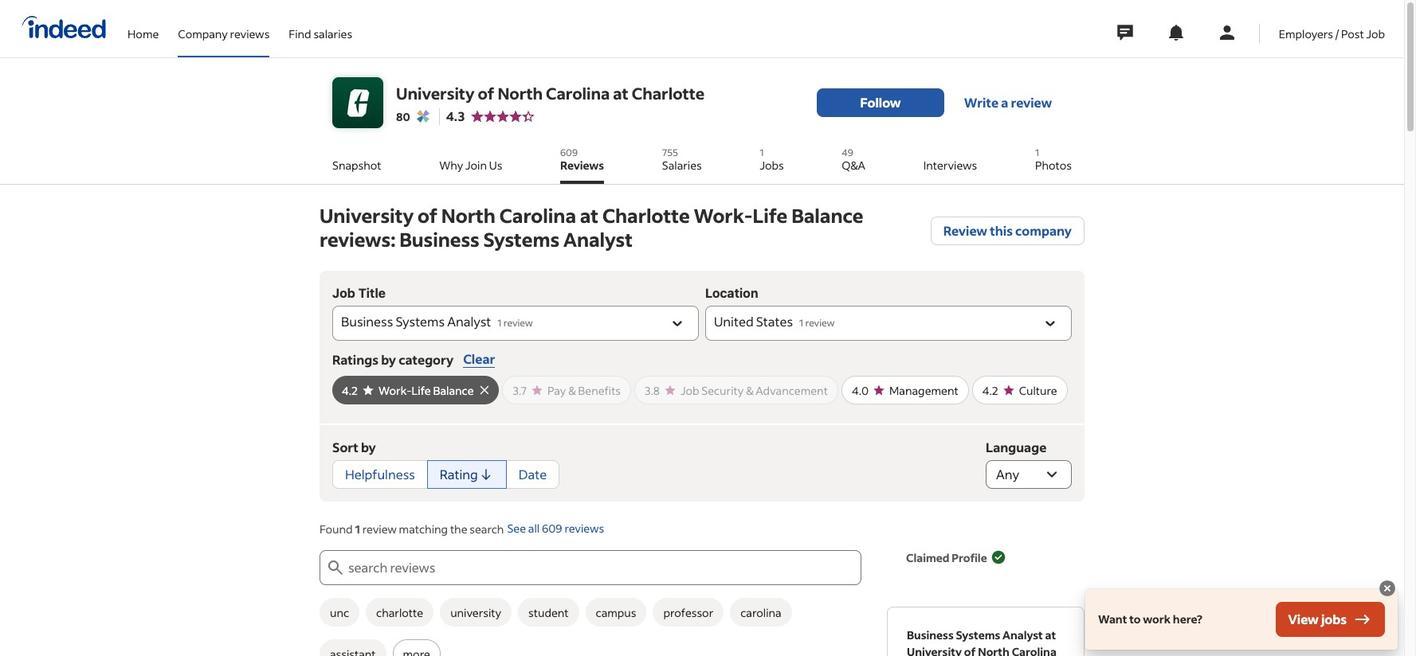 Task type: locate. For each thing, give the bounding box(es) containing it.
professor link
[[653, 598, 724, 627]]

reviews inside found 1 review matching the search see all 609 reviews
[[564, 522, 604, 537]]

at for university of north carolina at charlotte
[[613, 82, 629, 103]]

2 vertical spatial business
[[907, 628, 954, 643]]

of for university of north carolina at charlotte
[[478, 82, 494, 103]]

united
[[714, 314, 754, 330]]

work
[[1143, 612, 1171, 627]]

0 horizontal spatial systems
[[396, 314, 445, 330]]

work-life balance
[[379, 383, 474, 398]]

review
[[1011, 94, 1052, 111], [503, 317, 533, 329], [805, 317, 835, 329], [362, 522, 397, 537]]

business down claimed
[[907, 628, 954, 643]]

0 vertical spatial at
[[613, 82, 629, 103]]

carolina for university of north carolina at charlotte work-life balance reviews: business systems analyst
[[499, 203, 576, 228]]

of inside university of north carolina at charlotte work-life balance reviews: business systems analyst
[[417, 203, 438, 228]]

0 vertical spatial business
[[399, 227, 479, 252]]

1 inside business systems analyst 1 review
[[498, 317, 502, 329]]

work-
[[694, 203, 753, 228], [379, 383, 412, 398]]

1 horizontal spatial job
[[1366, 26, 1385, 41]]

claimed profile button
[[906, 540, 1006, 575]]

states
[[756, 314, 793, 330]]

1 inside 1 jobs
[[760, 147, 764, 159]]

date link
[[506, 461, 560, 489]]

1 horizontal spatial work-
[[694, 203, 753, 228]]

1 vertical spatial work-
[[379, 383, 412, 398]]

review inside business systems analyst 1 review
[[503, 317, 533, 329]]

analyst
[[563, 227, 633, 252], [447, 314, 491, 330], [1002, 628, 1043, 643]]

at for university of north carolina at charlotte work-life balance reviews: business systems analyst
[[580, 203, 599, 228]]

management
[[889, 383, 958, 398]]

want to work here?
[[1098, 612, 1202, 627]]

all
[[528, 522, 540, 537]]

reviews right company at the left top of the page
[[230, 26, 270, 41]]

0 horizontal spatial reviews
[[230, 26, 270, 41]]

1 horizontal spatial north
[[498, 82, 543, 103]]

job right post
[[1366, 26, 1385, 41]]

1 horizontal spatial at
[[613, 82, 629, 103]]

1 vertical spatial of
[[417, 203, 438, 228]]

1 vertical spatial business
[[341, 314, 393, 330]]

search
[[470, 522, 504, 537]]

0 horizontal spatial at
[[580, 203, 599, 228]]

755
[[662, 147, 678, 159]]

1 horizontal spatial by
[[381, 351, 396, 368]]

work- down "ratings by category"
[[379, 383, 412, 398]]

business inside business systems analyst at university of north carolin
[[907, 628, 954, 643]]

0 horizontal spatial north
[[441, 203, 496, 228]]

2 horizontal spatial analyst
[[1002, 628, 1043, 643]]

review inside found 1 review matching the search see all 609 reviews
[[362, 522, 397, 537]]

campus link
[[585, 598, 647, 627]]

systems
[[483, 227, 560, 252], [396, 314, 445, 330], [956, 628, 1000, 643]]

2 horizontal spatial of
[[964, 645, 976, 657]]

by
[[381, 351, 396, 368], [361, 439, 376, 456]]

by for sort
[[361, 439, 376, 456]]

0 vertical spatial reviews
[[230, 26, 270, 41]]

2 vertical spatial university
[[907, 645, 962, 657]]

work- down salaries
[[694, 203, 753, 228]]

charlotte for university of north carolina at charlotte work-life balance reviews: business systems analyst
[[602, 203, 690, 228]]

business for business systems analyst at university of north carolin
[[907, 628, 954, 643]]

student link
[[518, 598, 579, 627]]

life
[[753, 203, 788, 228], [412, 383, 431, 398]]

609 reviews
[[560, 147, 604, 173]]

jobs
[[1321, 611, 1347, 628]]

charlotte down salaries
[[602, 203, 690, 228]]

1 vertical spatial university
[[320, 203, 414, 228]]

2 vertical spatial of
[[964, 645, 976, 657]]

1 horizontal spatial balance
[[791, 203, 863, 228]]

2 vertical spatial analyst
[[1002, 628, 1043, 643]]

2 vertical spatial systems
[[956, 628, 1000, 643]]

0 vertical spatial 609
[[560, 147, 578, 159]]

company reviews link
[[178, 0, 270, 54]]

0 vertical spatial balance
[[791, 203, 863, 228]]

0 vertical spatial work-
[[694, 203, 753, 228]]

0 horizontal spatial business
[[341, 314, 393, 330]]

location
[[705, 286, 758, 300]]

university of north carolina at charlotte work-life balance reviews: business systems analyst
[[320, 203, 863, 252]]

systems inside business systems analyst at university of north carolin
[[956, 628, 1000, 643]]

snapshot link
[[332, 141, 381, 184]]

sort
[[332, 439, 358, 456]]

2 horizontal spatial north
[[978, 645, 1010, 657]]

charlotte inside university of north carolina at charlotte work-life balance reviews: business systems analyst
[[602, 203, 690, 228]]

charlotte
[[632, 82, 705, 103], [602, 203, 690, 228]]

clear
[[463, 351, 495, 368]]

at inside university of north carolina at charlotte work-life balance reviews: business systems analyst
[[580, 203, 599, 228]]

1 horizontal spatial business
[[399, 227, 479, 252]]

0 vertical spatial north
[[498, 82, 543, 103]]

balance down clear link
[[433, 383, 474, 398]]

2 vertical spatial north
[[978, 645, 1010, 657]]

2 horizontal spatial systems
[[956, 628, 1000, 643]]

reviews
[[560, 158, 604, 173]]

follow
[[860, 94, 901, 111]]

notifications unread count 0 image
[[1166, 23, 1186, 42]]

balance
[[791, 203, 863, 228], [433, 383, 474, 398]]

university
[[396, 82, 474, 103], [320, 203, 414, 228], [907, 645, 962, 657]]

1 vertical spatial north
[[441, 203, 496, 228]]

analyst inside university of north carolina at charlotte work-life balance reviews: business systems analyst
[[563, 227, 633, 252]]

609 down university of north carolina at charlotte
[[560, 147, 578, 159]]

ratings by category
[[332, 351, 454, 368]]

4.2 down ratings
[[342, 383, 358, 398]]

1
[[760, 147, 764, 159], [1035, 147, 1039, 159], [498, 317, 502, 329], [799, 317, 803, 329], [355, 522, 360, 537]]

1 vertical spatial systems
[[396, 314, 445, 330]]

0 vertical spatial carolina
[[546, 82, 610, 103]]

reviews up input keywords to search reviews field
[[564, 522, 604, 537]]

here?
[[1173, 612, 1202, 627]]

1 horizontal spatial life
[[753, 203, 788, 228]]

1 horizontal spatial analyst
[[563, 227, 633, 252]]

professor
[[663, 605, 713, 620]]

of
[[478, 82, 494, 103], [417, 203, 438, 228], [964, 645, 976, 657]]

business for business systems analyst 1 review
[[341, 314, 393, 330]]

0 horizontal spatial analyst
[[447, 314, 491, 330]]

north for university of north carolina at charlotte
[[498, 82, 543, 103]]

by right sort
[[361, 439, 376, 456]]

north inside university of north carolina at charlotte work-life balance reviews: business systems analyst
[[441, 203, 496, 228]]

1 horizontal spatial of
[[478, 82, 494, 103]]

4.2 left "culture"
[[982, 383, 998, 398]]

language
[[986, 439, 1047, 456]]

0 vertical spatial life
[[753, 203, 788, 228]]

at inside business systems analyst at university of north carolin
[[1045, 628, 1056, 643]]

49
[[842, 147, 853, 159]]

1 horizontal spatial reviews
[[564, 522, 604, 537]]

carolina
[[546, 82, 610, 103], [499, 203, 576, 228]]

helpfulness
[[345, 466, 415, 483]]

company
[[178, 26, 228, 41]]

systems down 'profile'
[[956, 628, 1000, 643]]

0 vertical spatial analyst
[[563, 227, 633, 252]]

jobs
[[760, 158, 784, 173]]

systems up category
[[396, 314, 445, 330]]

salaries
[[313, 26, 352, 41]]

matching
[[399, 522, 448, 537]]

unc link
[[320, 598, 359, 627]]

carolina up '609 reviews'
[[546, 82, 610, 103]]

609
[[560, 147, 578, 159], [542, 522, 562, 537]]

by right ratings
[[381, 351, 396, 368]]

north
[[498, 82, 543, 103], [441, 203, 496, 228], [978, 645, 1010, 657]]

q&a
[[842, 158, 865, 173]]

1 vertical spatial balance
[[433, 383, 474, 398]]

business down title at the top left of page
[[341, 314, 393, 330]]

university inside university of north carolina at charlotte work-life balance reviews: business systems analyst
[[320, 203, 414, 228]]

business down why
[[399, 227, 479, 252]]

1 horizontal spatial systems
[[483, 227, 560, 252]]

609 right "all"
[[542, 522, 562, 537]]

carolina down us
[[499, 203, 576, 228]]

4.0
[[852, 383, 869, 398]]

life down category
[[412, 383, 431, 398]]

0 horizontal spatial by
[[361, 439, 376, 456]]

job
[[1366, 26, 1385, 41], [332, 286, 355, 300]]

employers / post job link
[[1279, 0, 1385, 54]]

claimed
[[906, 550, 949, 565]]

balance down q&a
[[791, 203, 863, 228]]

1 horizontal spatial 4.2
[[982, 383, 998, 398]]

1 vertical spatial reviews
[[564, 522, 604, 537]]

life down jobs
[[753, 203, 788, 228]]

2 vertical spatial at
[[1045, 628, 1056, 643]]

0 vertical spatial systems
[[483, 227, 560, 252]]

0 vertical spatial job
[[1366, 26, 1385, 41]]

university for university of north carolina at charlotte
[[396, 82, 474, 103]]

charlotte up 755
[[632, 82, 705, 103]]

systems down us
[[483, 227, 560, 252]]

1 inside found 1 review matching the search see all 609 reviews
[[355, 522, 360, 537]]

0 vertical spatial university
[[396, 82, 474, 103]]

unc
[[330, 605, 349, 620]]

0 horizontal spatial life
[[412, 383, 431, 398]]

by for ratings
[[381, 351, 396, 368]]

0 vertical spatial of
[[478, 82, 494, 103]]

1 vertical spatial 609
[[542, 522, 562, 537]]

sort by
[[332, 439, 376, 456]]

1 vertical spatial by
[[361, 439, 376, 456]]

0 vertical spatial charlotte
[[632, 82, 705, 103]]

business systems analyst at university of north carolin
[[907, 628, 1057, 657]]

2 horizontal spatial at
[[1045, 628, 1056, 643]]

2 horizontal spatial business
[[907, 628, 954, 643]]

0 horizontal spatial work-
[[379, 383, 412, 398]]

charlotte
[[376, 605, 423, 620]]

work- inside university of north carolina at charlotte work-life balance reviews: business systems analyst
[[694, 203, 753, 228]]

1 vertical spatial carolina
[[499, 203, 576, 228]]

1 vertical spatial analyst
[[447, 314, 491, 330]]

reviews
[[230, 26, 270, 41], [564, 522, 604, 537]]

1 vertical spatial job
[[332, 286, 355, 300]]

review
[[943, 222, 987, 239]]

0 horizontal spatial balance
[[433, 383, 474, 398]]

0 horizontal spatial of
[[417, 203, 438, 228]]

0 vertical spatial by
[[381, 351, 396, 368]]

0 horizontal spatial job
[[332, 286, 355, 300]]

1 4.2 from the left
[[342, 383, 358, 398]]

category
[[399, 351, 454, 368]]

group
[[332, 461, 560, 489]]

job left title at the top left of page
[[332, 286, 355, 300]]

analyst inside business systems analyst at university of north carolin
[[1002, 628, 1043, 643]]

1 vertical spatial at
[[580, 203, 599, 228]]

1 vertical spatial life
[[412, 383, 431, 398]]

2 4.2 from the left
[[982, 383, 998, 398]]

carolina inside university of north carolina at charlotte work-life balance reviews: business systems analyst
[[499, 203, 576, 228]]

see
[[507, 522, 526, 537]]

1 vertical spatial charlotte
[[602, 203, 690, 228]]

write a review
[[964, 94, 1052, 111]]

0 horizontal spatial 4.2
[[342, 383, 358, 398]]



Task type: vqa. For each thing, say whether or not it's contained in the screenshot.
Popular Roles
no



Task type: describe. For each thing, give the bounding box(es) containing it.
1 inside united states 1 review
[[799, 317, 803, 329]]

why
[[439, 158, 463, 173]]

university link
[[440, 598, 512, 627]]

review inside 'link'
[[1011, 94, 1052, 111]]

see all 609 reviews link
[[507, 521, 604, 538]]

found
[[320, 522, 353, 537]]

helpfulness link
[[332, 461, 428, 489]]

carolina
[[740, 605, 781, 620]]

carolina link
[[730, 598, 792, 627]]

review inside united states 1 review
[[805, 317, 835, 329]]

why join us link
[[439, 141, 502, 184]]

company
[[1015, 222, 1072, 239]]

title
[[358, 286, 386, 300]]

join
[[465, 158, 487, 173]]

systems for business systems analyst 1 review
[[396, 314, 445, 330]]

find
[[289, 26, 311, 41]]

find salaries
[[289, 26, 352, 41]]

1 jobs
[[760, 147, 784, 173]]

analyst for business systems analyst 1 review
[[447, 314, 491, 330]]

why join us
[[439, 158, 502, 173]]

united states 1 review
[[714, 314, 835, 330]]

home link
[[127, 0, 159, 54]]

ratings
[[332, 351, 378, 368]]

employers
[[1279, 26, 1333, 41]]

write
[[964, 94, 999, 111]]

charlotte link
[[366, 598, 434, 627]]

interviews
[[923, 158, 977, 173]]

business systems analyst 1 review
[[341, 314, 533, 330]]

systems inside university of north carolina at charlotte work-life balance reviews: business systems analyst
[[483, 227, 560, 252]]

find salaries link
[[289, 0, 352, 54]]

campus
[[596, 605, 636, 620]]

culture
[[1019, 383, 1057, 398]]

profile
[[952, 550, 987, 565]]

to
[[1129, 612, 1141, 627]]

post
[[1341, 26, 1364, 41]]

work wellbeing logo image
[[417, 110, 429, 123]]

755 salaries
[[662, 147, 702, 173]]

business inside university of north carolina at charlotte work-life balance reviews: business systems analyst
[[399, 227, 479, 252]]

university of north carolina at charlotte
[[396, 82, 705, 103]]

interviews link
[[923, 141, 977, 184]]

609 inside found 1 review matching the search see all 609 reviews
[[542, 522, 562, 537]]

rating
[[440, 466, 478, 483]]

photos
[[1035, 158, 1072, 173]]

life inside university of north carolina at charlotte work-life balance reviews: business systems analyst
[[753, 203, 788, 228]]

analyst for business systems analyst at university of north carolin
[[1002, 628, 1043, 643]]

student
[[528, 605, 569, 620]]

reviews inside the company reviews link
[[230, 26, 270, 41]]

Input keywords to search reviews field
[[345, 551, 861, 586]]

company reviews
[[178, 26, 270, 41]]

view jobs
[[1288, 611, 1347, 628]]

us
[[489, 158, 502, 173]]

rating link
[[427, 461, 507, 489]]

snapshot
[[332, 158, 381, 173]]

university inside business systems analyst at university of north carolin
[[907, 645, 962, 657]]

university for university of north carolina at charlotte work-life balance reviews: business systems analyst
[[320, 203, 414, 228]]

1 inside 1 photos
[[1035, 147, 1039, 159]]

reviews:
[[320, 227, 396, 252]]

80
[[396, 109, 410, 124]]

group containing helpfulness
[[332, 461, 560, 489]]

messages unread count 0 image
[[1115, 17, 1135, 49]]

of for university of north carolina at charlotte work-life balance reviews: business systems analyst
[[417, 203, 438, 228]]

date
[[519, 466, 547, 483]]

review this company link
[[931, 217, 1085, 245]]

close image
[[1378, 579, 1397, 598]]

salaries
[[662, 158, 702, 173]]

4.3
[[446, 108, 465, 124]]

university
[[450, 605, 501, 620]]

4.2 for culture
[[982, 383, 998, 398]]

609 inside '609 reviews'
[[560, 147, 578, 159]]

charlotte for university of north carolina at charlotte
[[632, 82, 705, 103]]

carolina for university of north carolina at charlotte
[[546, 82, 610, 103]]

job title
[[332, 286, 386, 300]]

balance inside university of north carolina at charlotte work-life balance reviews: business systems analyst
[[791, 203, 863, 228]]

systems for business systems analyst at university of north carolin
[[956, 628, 1000, 643]]

49 q&a
[[842, 147, 865, 173]]

/
[[1335, 26, 1339, 41]]

found 1 review matching the search see all 609 reviews
[[320, 522, 604, 537]]

north inside business systems analyst at university of north carolin
[[978, 645, 1010, 657]]

of inside business systems analyst at university of north carolin
[[964, 645, 976, 657]]

this
[[990, 222, 1013, 239]]

1 photos
[[1035, 147, 1072, 173]]

employers / post job
[[1279, 26, 1385, 41]]

write a review link
[[944, 88, 1072, 117]]

4.2 for work-life balance
[[342, 383, 358, 398]]

clear link
[[463, 351, 495, 368]]

claimed profile
[[906, 550, 987, 565]]

north for university of north carolina at charlotte work-life balance reviews: business systems analyst
[[441, 203, 496, 228]]

the
[[450, 522, 467, 537]]

follow button
[[817, 88, 944, 117]]

review this company
[[943, 222, 1072, 239]]

account image
[[1217, 23, 1237, 42]]

a
[[1001, 94, 1008, 111]]



